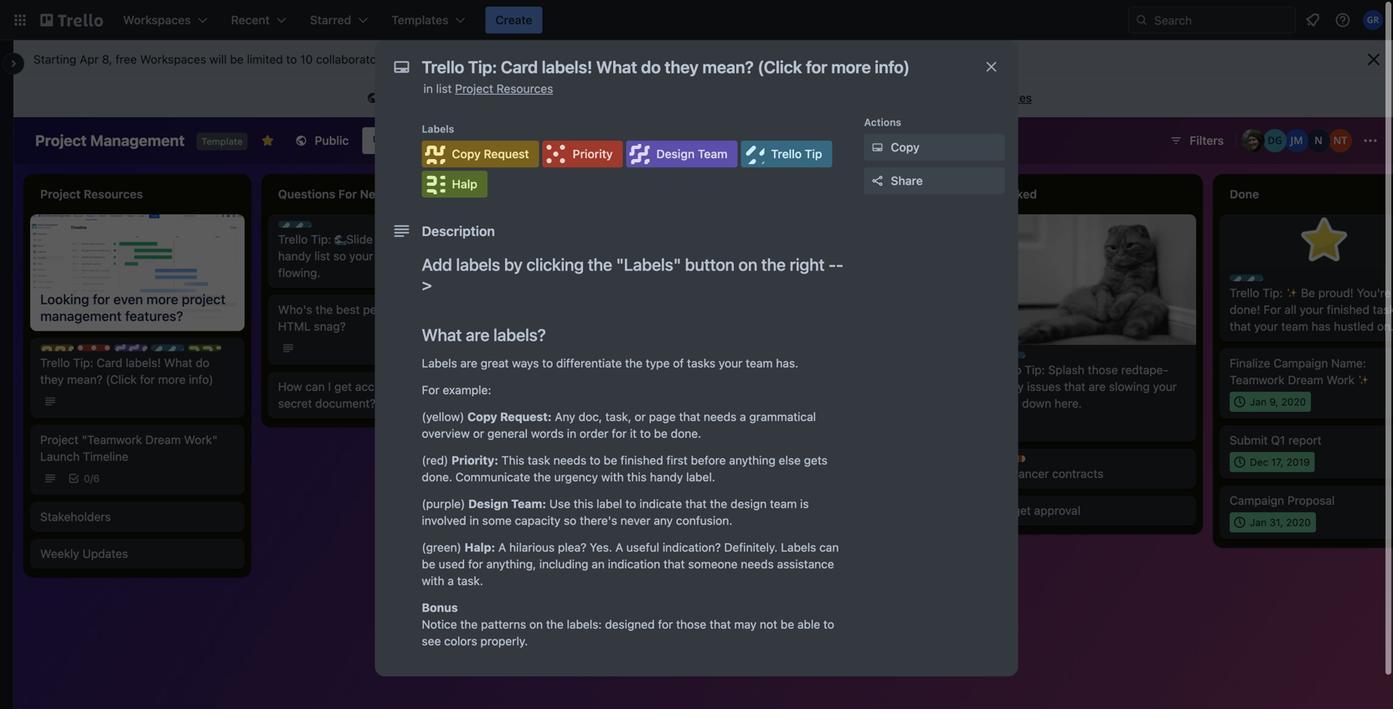 Task type: vqa. For each thing, say whether or not it's contained in the screenshot.
ACTION ITEMS link at the top left of page
no



Task type: describe. For each thing, give the bounding box(es) containing it.
the up colors
[[460, 618, 478, 632]]

timeline
[[83, 450, 128, 464]]

dream inside project "teamwork dream work" launch timeline
[[145, 433, 181, 447]]

tasks for that
[[754, 249, 783, 263]]

0 horizontal spatial color: yellow, title: "copy request" element
[[40, 345, 74, 352]]

the inside who's the best person to fix my html snag?
[[316, 303, 333, 317]]

done. inside this task needs to be finished first before anything else gets done. communicate the urgency with this handy label.
[[422, 470, 452, 484]]

2019
[[1287, 457, 1310, 468]]

design up some
[[468, 497, 508, 511]]

q1
[[1271, 434, 1286, 447]]

into
[[425, 233, 445, 246]]

be inside any doc, task, or page that needs a grammatical overview or general words in order for it to be done.
[[654, 427, 668, 441]]

your left q's
[[376, 233, 400, 246]]

the left the type
[[625, 357, 643, 370]]

on right anyone
[[579, 91, 593, 105]]

the left the labels:
[[546, 618, 564, 632]]

copy link
[[864, 134, 1005, 161]]

share
[[891, 174, 923, 188]]

capacity
[[515, 514, 561, 528]]

anything
[[729, 454, 776, 468]]

team inside trello tip: this is where assigned tasks live so that your team can see who's working on what and when it's due.
[[637, 249, 664, 263]]

team inside the trello tip trello tip: splash those redtape- heavy issues that are slowing your team down here.
[[992, 397, 1019, 411]]

0 horizontal spatial team
[[167, 346, 193, 357]]

that inside trello tip: this is where assigned tasks live so that your team can see who's working on what and when it's due.
[[585, 249, 607, 263]]

tip: inside trello tip: 💬for those in-between tasks that are almost done but also awaiting one last step.
[[787, 233, 807, 246]]

who's
[[516, 266, 548, 280]]

so inside trello tip: this is where assigned tasks live so that your team can see who's working on what and when it's due.
[[569, 249, 582, 263]]

of
[[673, 357, 684, 370]]

project up capacity
[[516, 487, 556, 501]]

a inside any doc, task, or page that needs a grammatical overview or general words in order for it to be done.
[[740, 410, 746, 424]]

those inside bonus notice the patterns on the labels: designed for those that may not be able to see colors properly.
[[676, 618, 707, 632]]

trello tip: 🌊slide your q's into this handy list so your team keeps on flowing. link
[[278, 231, 473, 282]]

assigned
[[647, 233, 695, 246]]

are up "great"
[[466, 325, 490, 345]]

report
[[1289, 434, 1322, 447]]

mean?
[[67, 373, 103, 387]]

✨ inside 'finalize campaign name: teamwork dream work ✨'
[[1358, 373, 1370, 387]]

it's
[[516, 283, 532, 297]]

type
[[646, 357, 670, 370]]

the left internet
[[596, 91, 613, 105]]

for inside trello tip: card labels! what do they mean? (click for more info)
[[140, 373, 155, 387]]

(red) priority:
[[422, 454, 499, 468]]

1 horizontal spatial project management
[[516, 487, 631, 501]]

it
[[630, 427, 637, 441]]

the inside use this label to indicate that the design team is involved in some capacity so there's never any confusion.
[[710, 497, 728, 511]]

1 vertical spatial halp
[[204, 346, 227, 357]]

here.
[[1055, 397, 1082, 411]]

labels?
[[494, 325, 546, 345]]

copy for copy
[[891, 140, 920, 154]]

see inside bonus notice the patterns on the labels: designed for those that may not be able to see colors properly.
[[422, 635, 441, 649]]

0 vertical spatial what
[[422, 325, 462, 345]]

indication
[[608, 558, 661, 571]]

more inside explore more templates link
[[946, 91, 974, 105]]

public
[[315, 134, 349, 147]]

great
[[481, 357, 509, 370]]

open information menu image
[[1335, 12, 1352, 28]]

0 notifications image
[[1303, 10, 1323, 30]]

social media assets link
[[754, 349, 949, 365]]

jan for finalize
[[1250, 396, 1267, 408]]

1 vertical spatial campaign
[[1230, 494, 1285, 508]]

trello for trello tip trello tip: 🌊slide your q's into this handy list so your team keeps on flowing.
[[295, 222, 322, 234]]

done
[[870, 249, 897, 263]]

last
[[825, 266, 844, 280]]

bonus notice the patterns on the labels: designed for those that may not be able to see colors properly.
[[422, 601, 835, 649]]

show menu image
[[1362, 132, 1379, 149]]

plea?
[[558, 541, 587, 555]]

tip for trello tip trello tip: ✨ be proud! you're done! for all your finished tas
[[1276, 276, 1292, 287]]

freelancer
[[992, 467, 1049, 481]]

1 vertical spatial management
[[559, 487, 631, 501]]

the inside how can i get access to the super secret document?
[[410, 380, 428, 394]]

that inside use this label to indicate that the design team is involved in some capacity so there's never any confusion.
[[685, 497, 707, 511]]

team for design team
[[698, 147, 728, 161]]

submit q1 report link
[[1230, 432, 1393, 449]]

0 vertical spatial is
[[411, 91, 419, 105]]

media
[[790, 350, 823, 364]]

tip: inside trello tip: card labels! what do they mean? (click for more info)
[[73, 356, 93, 370]]

devan goldstein (devangoldstein2) image
[[1264, 129, 1287, 153]]

sm image
[[869, 139, 886, 156]]

color: sky, title: "trello tip" element for trello tip: ✨ be proud! you're done! for all your finished tas
[[1230, 275, 1292, 287]]

1 horizontal spatial tasks
[[687, 357, 716, 370]]

tip for trello tip
[[805, 147, 822, 161]]

design down 'copy.'
[[657, 147, 695, 161]]

copy for copy request
[[452, 147, 481, 161]]

trello tip: this is where assigned tasks live so that your team can see who's working on what and when it's due. link
[[516, 231, 711, 298]]

for left anyone
[[519, 91, 534, 105]]

drafts
[[572, 367, 604, 380]]

notice
[[422, 618, 457, 632]]

involved
[[422, 514, 466, 528]]

to right ways
[[542, 357, 553, 370]]

for inside bonus notice the patterns on the labels: designed for those that may not be able to see colors properly.
[[658, 618, 673, 632]]

trello tip: splash those redtape- heavy issues that are slowing your team down here. link
[[992, 362, 1186, 412]]

priority design team
[[94, 346, 193, 357]]

this inside this task needs to be finished first before anything else gets done. communicate the urgency with this handy label.
[[627, 470, 647, 484]]

done!
[[1230, 303, 1261, 317]]

priority for priority design team
[[94, 346, 129, 357]]

0 vertical spatial color: lime, title: "halp" element
[[422, 171, 488, 198]]

so inside use this label to indicate that the design team is involved in some capacity so there's never any confusion.
[[564, 514, 577, 528]]

to inside who's the best person to fix my html snag?
[[404, 303, 415, 317]]

some
[[482, 514, 512, 528]]

see inside trello tip: this is where assigned tasks live so that your team can see who's working on what and when it's due.
[[690, 249, 709, 263]]

to left 'copy.'
[[662, 91, 673, 105]]

be inside this task needs to be finished first before anything else gets done. communicate the urgency with this handy label.
[[604, 454, 617, 468]]

with inside a hilarious plea? yes. a useful indication? definitely. labels can be used for anything, including an indication that someone needs assistance with a task.
[[422, 574, 445, 588]]

greg robinson (gregrobinson96) image
[[1363, 10, 1383, 30]]

edit
[[516, 367, 537, 380]]

this task needs to be finished first before anything else gets done. communicate the urgency with this handy label.
[[422, 454, 828, 484]]

dreamy"
[[621, 450, 668, 464]]

2020 for proposal
[[1286, 517, 1311, 529]]

finalize campaign name: teamwork dream work ✨ link
[[1230, 355, 1393, 389]]

indicate
[[640, 497, 682, 511]]

halp:
[[465, 541, 495, 555]]

assets
[[826, 350, 861, 364]]

weekly updates link
[[40, 546, 235, 563]]

who's the best person to fix my html snag? link
[[278, 302, 473, 335]]

project management inside text field
[[35, 132, 185, 150]]

labels
[[456, 255, 500, 274]]

about
[[458, 52, 489, 66]]

launch
[[40, 450, 80, 464]]

your inside the trello tip trello tip: splash those redtape- heavy issues that are slowing your team down here.
[[1153, 380, 1177, 394]]

a inside a hilarious plea? yes. a useful indication? definitely. labels can be used for anything, including an indication that someone needs assistance with a task.
[[448, 574, 454, 588]]

learn
[[393, 52, 424, 66]]

assistance
[[777, 558, 834, 571]]

proud!
[[1319, 286, 1354, 300]]

this is a public template for anyone on the internet to copy.
[[385, 91, 705, 105]]

priority for priority
[[573, 147, 613, 161]]

learn more about collaborator limits link
[[393, 52, 589, 66]]

email
[[540, 367, 569, 380]]

is inside trello tip: this is where assigned tasks live so that your team can see who's working on what and when it's due.
[[599, 233, 607, 246]]

✨ inside trello tip trello tip: ✨ be proud! you're done! for all your finished tas
[[1286, 286, 1298, 300]]

1 horizontal spatial more
[[427, 52, 455, 66]]

labels:
[[567, 618, 602, 632]]

more inside trello tip: card labels! what do they mean? (click for more info)
[[158, 373, 186, 387]]

do
[[196, 356, 210, 370]]

design inside design team sketch site banner
[[533, 319, 566, 331]]

trello tip trello tip: ✨ be proud! you're done! for all your finished tas
[[1230, 276, 1393, 333]]

0 horizontal spatial color: lime, title: "halp" element
[[188, 345, 227, 357]]

to left 10
[[286, 52, 297, 66]]

search image
[[1135, 13, 1149, 27]]

trello for trello tip halp
[[168, 346, 194, 357]]

doc,
[[579, 410, 602, 424]]

tip: inside trello tip: this is where assigned tasks live so that your team can see who's working on what and when it's due.
[[549, 233, 569, 246]]

gets
[[804, 454, 828, 468]]

handy inside trello tip trello tip: 🌊slide your q's into this handy list so your team keeps on flowing.
[[278, 249, 311, 263]]

Board name text field
[[27, 127, 193, 154]]

jan for campaign
[[1250, 517, 1267, 529]]

flowing.
[[278, 266, 321, 280]]

contracts
[[1052, 467, 1104, 481]]

management inside text field
[[90, 132, 185, 150]]

curate customer list
[[516, 414, 625, 427]]

to inside use this label to indicate that the design team is involved in some capacity so there's never any confusion.
[[626, 497, 636, 511]]

how
[[278, 380, 302, 394]]

trello for trello tip
[[771, 147, 802, 161]]

project down the about
[[455, 82, 493, 96]]

your inside trello tip trello tip: ✨ be proud! you're done! for all your finished tas
[[1300, 303, 1324, 317]]

due.
[[536, 283, 559, 297]]

request
[[484, 147, 529, 161]]

template
[[202, 136, 243, 147]]

0 horizontal spatial or
[[473, 427, 484, 441]]

has.
[[776, 357, 799, 370]]

to inside how can i get access to the super secret document?
[[396, 380, 407, 394]]

your down 🌊slide
[[349, 249, 373, 263]]

document?
[[315, 397, 376, 411]]

project resources link
[[455, 82, 553, 96]]

8,
[[102, 52, 112, 66]]

2 vertical spatial color: purple, title: "design team" element
[[114, 345, 193, 357]]

finished inside this task needs to be finished first before anything else gets done. communicate the urgency with this handy label.
[[621, 454, 663, 468]]

templates
[[977, 91, 1032, 105]]

the left what
[[588, 255, 612, 274]]

someone
[[688, 558, 738, 571]]

is inside use this label to indicate that the design team is involved in some capacity so there's never any confusion.
[[800, 497, 809, 511]]

workspaces
[[140, 52, 206, 66]]

sm image
[[364, 90, 381, 107]]

list inside trello tip trello tip: 🌊slide your q's into this handy list so your team keeps on flowing.
[[315, 249, 330, 263]]

9,
[[1270, 396, 1279, 408]]

project "teamwork dream work" launch timeline link
[[40, 432, 235, 466]]

example:
[[443, 383, 491, 397]]

1 horizontal spatial or
[[635, 410, 646, 424]]

trello tip trello tip: splash those redtape- heavy issues that are slowing your team down here.
[[992, 353, 1177, 411]]

tip: inside trello tip trello tip: 🌊slide your q's into this handy list so your team keeps on flowing.
[[311, 233, 331, 246]]

labels!
[[126, 356, 161, 370]]

this for a
[[385, 91, 407, 105]]

tip: inside the trello tip trello tip: splash those redtape- heavy issues that are slowing your team down here.
[[1025, 363, 1045, 377]]

can inside how can i get access to the super secret document?
[[305, 380, 325, 394]]

label
[[597, 497, 622, 511]]

0 vertical spatial in
[[424, 82, 433, 96]]

design up (click
[[131, 346, 164, 357]]

(click
[[106, 373, 137, 387]]

to inside this task needs to be finished first before anything else gets done. communicate the urgency with this handy label.
[[590, 454, 601, 468]]

submit q1 report
[[1230, 434, 1322, 447]]

redtape-
[[1121, 363, 1169, 377]]

0 horizontal spatial a
[[423, 91, 429, 105]]



Task type: locate. For each thing, give the bounding box(es) containing it.
able
[[798, 618, 820, 632]]

this down dreamy"
[[627, 470, 647, 484]]

1 horizontal spatial what
[[422, 325, 462, 345]]

the up "snag?"
[[316, 303, 333, 317]]

finished inside trello tip trello tip: ✨ be proud! you're done! for all your finished tas
[[1327, 303, 1370, 317]]

this inside trello tip trello tip: 🌊slide your q's into this handy list so your team keeps on flowing.
[[448, 233, 468, 246]]

labels
[[422, 123, 454, 135], [422, 357, 457, 370], [781, 541, 816, 555]]

work
[[1327, 373, 1355, 387]]

done.
[[671, 427, 702, 441], [422, 470, 452, 484]]

sketch
[[516, 330, 553, 344], [516, 450, 553, 464]]

campaign up 31,
[[1230, 494, 1285, 508]]

1 horizontal spatial in
[[470, 514, 479, 528]]

2 horizontal spatial this
[[627, 470, 647, 484]]

1 horizontal spatial list
[[436, 82, 452, 96]]

be inside bonus notice the patterns on the labels: designed for those that may not be able to see colors properly.
[[781, 618, 794, 632]]

curate customer list link
[[516, 412, 711, 429]]

needs up the urgency in the left of the page
[[554, 454, 587, 468]]

tip for trello tip halp
[[197, 346, 212, 357]]

project inside text field
[[35, 132, 87, 150]]

dec 17, 2019
[[1250, 457, 1310, 468]]

to right it
[[640, 427, 651, 441]]

anything,
[[486, 558, 536, 571]]

tip inside trello tip trello tip: 🌊slide your q's into this handy list so your team keeps on flowing.
[[325, 222, 340, 234]]

can up assistance
[[820, 541, 839, 555]]

social media assets
[[754, 350, 861, 364]]

in down any
[[567, 427, 577, 441]]

2 vertical spatial those
[[676, 618, 707, 632]]

1 jan from the top
[[1250, 396, 1267, 408]]

primary element
[[0, 0, 1393, 40]]

tasks right of
[[687, 357, 716, 370]]

that up confusion.
[[685, 497, 707, 511]]

needs inside this task needs to be finished first before anything else gets done. communicate the urgency with this handy label.
[[554, 454, 587, 468]]

1 horizontal spatial color: purple, title: "design team" element
[[516, 318, 595, 331]]

this up "working"
[[573, 233, 595, 246]]

list up flowing.
[[315, 249, 330, 263]]

1 vertical spatial for
[[422, 383, 440, 397]]

color: lime, title: "halp" element
[[422, 171, 488, 198], [188, 345, 227, 357]]

dream left work"
[[145, 433, 181, 447]]

all
[[1285, 303, 1297, 317]]

bonus
[[422, 601, 458, 615]]

trello tip trello tip: 🌊slide your q's into this handy list so your team keeps on flowing.
[[278, 222, 468, 280]]

tip for trello tip trello tip: 🌊slide your q's into this handy list so your team keeps on flowing.
[[325, 222, 340, 234]]

that inside bonus notice the patterns on the labels: designed for those that may not be able to see colors properly.
[[710, 618, 731, 632]]

project down "starting"
[[35, 132, 87, 150]]

jordan mirchev (jordan_mirchev) image
[[1285, 129, 1309, 153]]

heavy
[[992, 380, 1024, 394]]

that
[[585, 249, 607, 263], [786, 249, 807, 263], [1064, 380, 1086, 394], [679, 410, 701, 424], [685, 497, 707, 511], [664, 558, 685, 571], [710, 618, 731, 632]]

0 vertical spatial project management
[[35, 132, 185, 150]]

1 vertical spatial sketch
[[516, 450, 553, 464]]

for
[[1264, 303, 1282, 317], [422, 383, 440, 397]]

project management down the urgency in the left of the page
[[516, 487, 631, 501]]

1 vertical spatial dream
[[145, 433, 181, 447]]

1 horizontal spatial halp
[[452, 177, 477, 191]]

star or unstar board image
[[261, 134, 275, 147]]

0 horizontal spatial ✨
[[1286, 286, 1298, 300]]

for down the labels! at the bottom left
[[140, 373, 155, 387]]

0 vertical spatial campaign
[[1274, 357, 1328, 370]]

labels inside a hilarious plea? yes. a useful indication? definitely. labels can be used for anything, including an indication that someone needs assistance with a task.
[[781, 541, 816, 555]]

2 horizontal spatial color: purple, title: "design team" element
[[626, 141, 738, 168]]

the inside this task needs to be finished first before anything else gets done. communicate the urgency with this handy label.
[[534, 470, 551, 484]]

sketch inside design team sketch site banner
[[516, 330, 553, 344]]

your inside trello tip: this is where assigned tasks live so that your team can see who's working on what and when it's due.
[[610, 249, 634, 263]]

on inside trello tip trello tip: 🌊slide your q's into this handy list so your team keeps on flowing.
[[442, 249, 456, 263]]

trello tip: ✨ be proud! you're done! for all your finished tas link
[[1230, 285, 1393, 335]]

color: sky, title: "trello tip" element
[[741, 141, 832, 168], [278, 221, 340, 234], [1230, 275, 1292, 287], [151, 345, 212, 357], [992, 352, 1054, 364]]

this inside use this label to indicate that the design team is involved in some capacity so there's never any confusion.
[[574, 497, 594, 511]]

design down due.
[[533, 319, 566, 331]]

team left has.
[[746, 357, 773, 370]]

1 a from the left
[[498, 541, 506, 555]]

trello for trello tip trello tip: ✨ be proud! you're done! for all your finished tas
[[1247, 276, 1274, 287]]

on left what
[[597, 266, 611, 280]]

0 vertical spatial 2020
[[1282, 396, 1306, 408]]

design team
[[657, 147, 728, 161]]

one
[[802, 266, 822, 280]]

0 horizontal spatial management
[[90, 132, 185, 150]]

weekly updates
[[40, 547, 128, 561]]

management down free
[[90, 132, 185, 150]]

with inside this task needs to be finished first before anything else gets done. communicate the urgency with this handy label.
[[601, 470, 624, 484]]

needs inside any doc, task, or page that needs a grammatical overview or general words in order for it to be done.
[[704, 410, 737, 424]]

font
[[671, 450, 695, 464]]

1 horizontal spatial those
[[843, 233, 873, 246]]

dream inside 'finalize campaign name: teamwork dream work ✨'
[[1288, 373, 1324, 387]]

are inside the trello tip trello tip: splash those redtape- heavy issues that are slowing your team down here.
[[1089, 380, 1106, 394]]

2 horizontal spatial those
[[1088, 363, 1118, 377]]

0 horizontal spatial this
[[448, 233, 468, 246]]

color: orange, title: "one more step" element
[[992, 456, 1026, 463]]

what
[[422, 325, 462, 345], [164, 356, 193, 370]]

trello for trello tip: card labels! what do they mean? (click for more info)
[[40, 356, 70, 370]]

tip: up mean?
[[73, 356, 93, 370]]

budget approval link
[[992, 503, 1186, 519]]

2 vertical spatial is
[[800, 497, 809, 511]]

be down 'order'
[[604, 454, 617, 468]]

are left slowing on the right bottom of the page
[[1089, 380, 1106, 394]]

where
[[611, 233, 644, 246]]

0 horizontal spatial see
[[422, 635, 441, 649]]

2020 for campaign
[[1282, 396, 1306, 408]]

down
[[1022, 397, 1052, 411]]

2 horizontal spatial needs
[[741, 558, 774, 571]]

sketch up ways
[[516, 330, 553, 344]]

on inside trello tip: this is where assigned tasks live so that your team can see who's working on what and when it's due.
[[597, 266, 611, 280]]

priority
[[573, 147, 613, 161], [94, 346, 129, 357]]

1 vertical spatial color: yellow, title: "copy request" element
[[40, 345, 74, 352]]

tip: up right
[[787, 233, 807, 246]]

color: sky, title: "trello tip" element for trello tip: 🌊slide your q's into this handy list so your team keeps on flowing.
[[278, 221, 340, 234]]

tip left q's
[[325, 222, 340, 234]]

for left it
[[612, 427, 627, 441]]

2 horizontal spatial is
[[800, 497, 809, 511]]

0 horizontal spatial a
[[498, 541, 506, 555]]

a up anything,
[[498, 541, 506, 555]]

1 horizontal spatial color: red, title: "priority" element
[[543, 141, 623, 168]]

be right not
[[781, 618, 794, 632]]

0 horizontal spatial dream
[[145, 433, 181, 447]]

this right into on the top
[[448, 233, 468, 246]]

this inside trello tip: this is where assigned tasks live so that your team can see who's working on what and when it's due.
[[573, 233, 595, 246]]

0 vertical spatial list
[[436, 82, 452, 96]]

1 vertical spatial color: lime, title: "halp" element
[[188, 345, 227, 357]]

team inside use this label to indicate that the design team is involved in some capacity so there's never any confusion.
[[770, 497, 797, 511]]

team down heavy on the right of the page
[[992, 397, 1019, 411]]

for up (yellow)
[[422, 383, 440, 397]]

✨
[[1286, 286, 1298, 300], [1358, 373, 1370, 387]]

those up slowing on the right bottom of the page
[[1088, 363, 1118, 377]]

and
[[643, 266, 663, 280]]

1 vertical spatial done.
[[422, 470, 452, 484]]

the left right
[[762, 255, 786, 274]]

2 horizontal spatial team
[[698, 147, 728, 161]]

anyone
[[537, 91, 576, 105]]

2 a from the left
[[616, 541, 623, 555]]

priority up (click
[[94, 346, 129, 357]]

so inside trello tip trello tip: 🌊slide your q's into this handy list so your team keeps on flowing.
[[333, 249, 346, 263]]

page
[[649, 410, 676, 424]]

1 horizontal spatial management
[[559, 487, 631, 501]]

0 vertical spatial handy
[[278, 249, 311, 263]]

sketch the "teamy dreamy" font link
[[516, 449, 711, 466]]

your left the social
[[719, 357, 743, 370]]

can inside trello tip: this is where assigned tasks live so that your team can see who's working on what and when it's due.
[[667, 249, 687, 263]]

✨ down 'name:'
[[1358, 373, 1370, 387]]

0 horizontal spatial done.
[[422, 470, 452, 484]]

"teamy
[[577, 450, 618, 464]]

dec
[[1250, 457, 1269, 468]]

copy right sm image
[[891, 140, 920, 154]]

tasks for live
[[516, 249, 545, 263]]

0 horizontal spatial is
[[411, 91, 419, 105]]

what inside trello tip: card labels! what do they mean? (click for more info)
[[164, 356, 193, 370]]

- left step.
[[836, 255, 844, 274]]

team inside trello tip trello tip: 🌊slide your q's into this handy list so your team keeps on flowing.
[[376, 249, 404, 263]]

sketch site banner link
[[516, 328, 711, 345]]

1 vertical spatial 2020
[[1286, 517, 1311, 529]]

1 vertical spatial ✨
[[1358, 373, 1370, 387]]

for right the "designed" in the left of the page
[[658, 618, 673, 632]]

tip up 'info)'
[[197, 346, 212, 357]]

color: yellow, title: "copy request" element
[[422, 141, 539, 168], [40, 345, 74, 352]]

tasks inside trello tip: this is where assigned tasks live so that your team can see who's working on what and when it's due.
[[516, 249, 545, 263]]

description
[[422, 223, 495, 239]]

trello for trello tip: 💬for those in-between tasks that are almost done but also awaiting one last step.
[[754, 233, 784, 246]]

for inside any doc, task, or page that needs a grammatical overview or general words in order for it to be done.
[[612, 427, 627, 441]]

a left the grammatical
[[740, 410, 746, 424]]

0 horizontal spatial finished
[[621, 454, 663, 468]]

to left fix
[[404, 303, 415, 317]]

1 vertical spatial handy
[[650, 470, 683, 484]]

0 vertical spatial dream
[[1288, 373, 1324, 387]]

customer
[[556, 414, 607, 427]]

budget approval
[[992, 504, 1081, 518]]

done. up font
[[671, 427, 702, 441]]

0 vertical spatial or
[[635, 410, 646, 424]]

color: sky, title: "trello tip" element for trello tip: splash those redtape- heavy issues that are slowing your team down here.
[[992, 352, 1054, 364]]

0 horizontal spatial for
[[422, 383, 440, 397]]

what are labels?
[[422, 325, 546, 345]]

0 vertical spatial management
[[90, 132, 185, 150]]

public
[[432, 91, 465, 105]]

handy inside this task needs to be finished first before anything else gets done. communicate the urgency with this handy label.
[[650, 470, 683, 484]]

✨ left "be"
[[1286, 286, 1298, 300]]

so down use
[[564, 514, 577, 528]]

campaign up work
[[1274, 357, 1328, 370]]

your down "be"
[[1300, 303, 1324, 317]]

0 horizontal spatial those
[[676, 618, 707, 632]]

1 horizontal spatial a
[[616, 541, 623, 555]]

a right the yes.
[[616, 541, 623, 555]]

project up launch
[[40, 433, 79, 447]]

2020 right 9,
[[1282, 396, 1306, 408]]

labels for labels
[[422, 123, 454, 135]]

by
[[504, 255, 523, 274]]

that up "working"
[[585, 249, 607, 263]]

1 horizontal spatial this
[[574, 497, 594, 511]]

tip: left "be"
[[1263, 286, 1283, 300]]

on right button
[[739, 255, 758, 274]]

color: yellow, title: "copy request" element containing copy request
[[422, 141, 539, 168]]

tip left sm image
[[805, 147, 822, 161]]

a left public
[[423, 91, 429, 105]]

more right explore at the top of the page
[[946, 91, 974, 105]]

(yellow)
[[422, 410, 464, 424]]

with
[[601, 470, 624, 484], [422, 574, 445, 588]]

2 vertical spatial a
[[448, 574, 454, 588]]

tip up "issues"
[[1039, 353, 1054, 364]]

team inside design team sketch site banner
[[569, 319, 595, 331]]

0 vertical spatial those
[[843, 233, 873, 246]]

2 vertical spatial in
[[470, 514, 479, 528]]

campaign proposal
[[1230, 494, 1335, 508]]

6
[[93, 473, 100, 485]]

2 vertical spatial can
[[820, 541, 839, 555]]

1 horizontal spatial this
[[502, 454, 525, 468]]

any
[[555, 410, 575, 424]]

1 horizontal spatial see
[[690, 249, 709, 263]]

on inside add labels by clicking the "labels" button on the right -- >
[[739, 255, 758, 274]]

needs inside a hilarious plea? yes. a useful indication? definitely. labels can be used for anything, including an indication that someone needs assistance with a task.
[[741, 558, 774, 571]]

color: red, title: "priority" element
[[543, 141, 623, 168], [77, 345, 129, 357]]

those inside the trello tip trello tip: splash those redtape- heavy issues that are slowing your team down here.
[[1088, 363, 1118, 377]]

in down learn
[[424, 82, 433, 96]]

tasks inside trello tip: 💬for those in-between tasks that are almost done but also awaiting one last step.
[[754, 249, 783, 263]]

team for design team sketch site banner
[[569, 319, 595, 331]]

are down the 💬for
[[810, 249, 827, 263]]

html
[[278, 320, 311, 333]]

copy up "general"
[[468, 410, 497, 424]]

2 jan from the top
[[1250, 517, 1267, 529]]

1 vertical spatial jan
[[1250, 517, 1267, 529]]

team down 'copy.'
[[698, 147, 728, 161]]

button
[[685, 255, 735, 274]]

person
[[363, 303, 400, 317]]

to inside bonus notice the patterns on the labels: designed for those that may not be able to see colors properly.
[[824, 618, 835, 632]]

this inside this task needs to be finished first before anything else gets done. communicate the urgency with this handy label.
[[502, 454, 525, 468]]

labels up assistance
[[781, 541, 816, 555]]

0 horizontal spatial more
[[158, 373, 186, 387]]

that up 'one'
[[786, 249, 807, 263]]

slowing
[[1109, 380, 1150, 394]]

"labels"
[[616, 255, 681, 274]]

0 vertical spatial labels
[[422, 123, 454, 135]]

trello for trello tip: this is where assigned tasks live so that your team can see who's working on what and when it's due.
[[516, 233, 546, 246]]

get
[[334, 380, 352, 394]]

tip inside trello tip trello tip: ✨ be proud! you're done! for all your finished tas
[[1276, 276, 1292, 287]]

this for needs
[[502, 454, 525, 468]]

for inside a hilarious plea? yes. a useful indication? definitely. labels can be used for anything, including an indication that someone needs assistance with a task.
[[468, 558, 483, 571]]

1 vertical spatial list
[[315, 249, 330, 263]]

that up "here." on the right bottom of page
[[1064, 380, 1086, 394]]

0 vertical spatial sketch
[[516, 330, 553, 344]]

this up there's on the left of the page
[[574, 497, 594, 511]]

trello inside trello tip: card labels! what do they mean? (click for more info)
[[40, 356, 70, 370]]

copy
[[891, 140, 920, 154], [452, 147, 481, 161], [468, 410, 497, 424]]

this left task at the bottom of page
[[502, 454, 525, 468]]

done. down the '(red)'
[[422, 470, 452, 484]]

budget
[[992, 504, 1031, 518]]

1 horizontal spatial ✨
[[1358, 373, 1370, 387]]

campaign proposal link
[[1230, 493, 1393, 509]]

in inside any doc, task, or page that needs a grammatical overview or general words in order for it to be done.
[[567, 427, 577, 441]]

that inside a hilarious plea? yes. a useful indication? definitely. labels can be used for anything, including an indication that someone needs assistance with a task.
[[664, 558, 685, 571]]

jan left 31,
[[1250, 517, 1267, 529]]

banner
[[579, 330, 617, 344]]

trello for trello tip trello tip: splash those redtape- heavy issues that are slowing your team down here.
[[1009, 353, 1036, 364]]

1 vertical spatial project management
[[516, 487, 631, 501]]

1 horizontal spatial a
[[448, 574, 454, 588]]

but
[[900, 249, 918, 263]]

0 horizontal spatial tasks
[[516, 249, 545, 263]]

color: purple, title: "design team" element
[[626, 141, 738, 168], [516, 318, 595, 331], [114, 345, 193, 357]]

that down indication?
[[664, 558, 685, 571]]

in
[[424, 82, 433, 96], [567, 427, 577, 441], [470, 514, 479, 528]]

0 horizontal spatial handy
[[278, 249, 311, 263]]

is left public
[[411, 91, 419, 105]]

snag?
[[314, 320, 346, 333]]

color: purple, title: "design team" element down 'copy.'
[[626, 141, 738, 168]]

None text field
[[414, 52, 967, 82]]

that inside any doc, task, or page that needs a grammatical overview or general words in order for it to be done.
[[679, 410, 701, 424]]

with down used
[[422, 574, 445, 588]]

1 horizontal spatial color: lime, title: "halp" element
[[422, 171, 488, 198]]

trello inside trello tip: this is where assigned tasks live so that your team can see who's working on what and when it's due.
[[516, 233, 546, 246]]

color: lime, title: "halp" element down the table link
[[422, 171, 488, 198]]

1 sketch from the top
[[516, 330, 553, 344]]

labels for labels are great ways to differentiate the type of tasks your team has.
[[422, 357, 457, 370]]

customize views image
[[514, 132, 530, 149]]

1 vertical spatial color: purple, title: "design team" element
[[516, 318, 595, 331]]

2 vertical spatial list
[[610, 414, 625, 427]]

on down into on the top
[[442, 249, 456, 263]]

be
[[1301, 286, 1316, 300]]

those inside trello tip: 💬for those in-between tasks that are almost done but also awaiting one last step.
[[843, 233, 873, 246]]

be inside a hilarious plea? yes. a useful indication? definitely. labels can be used for anything, including an indication that someone needs assistance with a task.
[[422, 558, 436, 571]]

>
[[422, 275, 432, 295]]

right
[[790, 255, 825, 274]]

design
[[731, 497, 767, 511]]

can
[[667, 249, 687, 263], [305, 380, 325, 394], [820, 541, 839, 555]]

Search field
[[1149, 8, 1295, 33]]

0 horizontal spatial with
[[422, 574, 445, 588]]

nicole tang (nicoletang31) image
[[1329, 129, 1352, 153]]

jan 31, 2020
[[1250, 517, 1311, 529]]

the up confusion.
[[710, 497, 728, 511]]

0 horizontal spatial list
[[315, 249, 330, 263]]

in inside use this label to indicate that the design team is involved in some capacity so there's never any confusion.
[[470, 514, 479, 528]]

public button
[[285, 127, 359, 154]]

1 vertical spatial team
[[569, 319, 595, 331]]

that inside trello tip: 💬for those in-between tasks that are almost done but also awaiting one last step.
[[786, 249, 807, 263]]

yes.
[[590, 541, 612, 555]]

copy left request
[[452, 147, 481, 161]]

tip: left 🌊slide
[[311, 233, 331, 246]]

2 horizontal spatial tasks
[[754, 249, 783, 263]]

trello inside trello tip: 💬for those in-between tasks that are almost done but also awaiting one last step.
[[754, 233, 784, 246]]

0 vertical spatial color: yellow, title: "copy request" element
[[422, 141, 539, 168]]

1 horizontal spatial team
[[569, 319, 595, 331]]

1 horizontal spatial is
[[599, 233, 607, 246]]

management down the urgency in the left of the page
[[559, 487, 631, 501]]

the down task at the bottom of page
[[534, 470, 551, 484]]

ways
[[512, 357, 539, 370]]

in-
[[877, 233, 892, 246]]

1 horizontal spatial color: yellow, title: "copy request" element
[[422, 141, 539, 168]]

1 - from the left
[[829, 255, 836, 274]]

2 - from the left
[[836, 255, 844, 274]]

to up the urgency in the left of the page
[[590, 454, 601, 468]]

2 vertical spatial this
[[502, 454, 525, 468]]

trello tip: card labels! what do they mean? (click for more info)
[[40, 356, 213, 387]]

can left i at left
[[305, 380, 325, 394]]

1 vertical spatial needs
[[554, 454, 587, 468]]

color: red, title: "priority" element up (click
[[77, 345, 129, 357]]

2 vertical spatial this
[[574, 497, 594, 511]]

1 horizontal spatial done.
[[671, 427, 702, 441]]

starting apr 8, free workspaces will be limited to 10 collaborators. learn more about collaborator limits
[[34, 52, 589, 66]]

campaign inside 'finalize campaign name: teamwork dream work ✨'
[[1274, 357, 1328, 370]]

color: red, title: "priority" element down anyone
[[543, 141, 623, 168]]

on inside bonus notice the patterns on the labels: designed for those that may not be able to see colors properly.
[[530, 618, 543, 632]]

0 horizontal spatial color: purple, title: "design team" element
[[114, 345, 193, 357]]

nic (nicoletollefson1) image
[[1307, 129, 1331, 153]]

project inside project "teamwork dream work" launch timeline
[[40, 433, 79, 447]]

list
[[436, 82, 452, 96], [315, 249, 330, 263], [610, 414, 625, 427]]

q's
[[403, 233, 421, 246]]

needs down definitely.
[[741, 558, 774, 571]]

tip: inside trello tip trello tip: ✨ be proud! you're done! for all your finished tas
[[1263, 286, 1283, 300]]

campaign
[[1274, 357, 1328, 370], [1230, 494, 1285, 508]]

are inside trello tip: 💬for those in-between tasks that are almost done but also awaiting one last step.
[[810, 249, 827, 263]]

caity (caity) image
[[1242, 129, 1265, 153]]

0 vertical spatial color: red, title: "priority" element
[[543, 141, 623, 168]]

1 vertical spatial can
[[305, 380, 325, 394]]

(green) halp:
[[422, 541, 495, 555]]

copy inside 'element'
[[452, 147, 481, 161]]

0 vertical spatial color: purple, title: "design team" element
[[626, 141, 738, 168]]

are left "great"
[[460, 357, 478, 370]]

1 horizontal spatial dream
[[1288, 373, 1324, 387]]

be right the will
[[230, 52, 244, 66]]

the up the urgency in the left of the page
[[556, 450, 574, 464]]

1 vertical spatial a
[[740, 410, 746, 424]]

0 horizontal spatial color: red, title: "priority" element
[[77, 345, 129, 357]]

can inside a hilarious plea? yes. a useful indication? definitely. labels can be used for anything, including an indication that someone needs assistance with a task.
[[820, 541, 839, 555]]

overview
[[422, 427, 470, 441]]

for left the all at the right top
[[1264, 303, 1282, 317]]

name:
[[1332, 357, 1367, 370]]

for inside trello tip trello tip: ✨ be proud! you're done! for all your finished tas
[[1264, 303, 1282, 317]]

list left 'template'
[[436, 82, 452, 96]]

halp down copy request
[[452, 177, 477, 191]]

2 sketch from the top
[[516, 450, 553, 464]]

to inside any doc, task, or page that needs a grammatical overview or general words in order for it to be done.
[[640, 427, 651, 441]]

0 vertical spatial see
[[690, 249, 709, 263]]

else
[[779, 454, 801, 468]]

this
[[385, 91, 407, 105], [573, 233, 595, 246], [502, 454, 525, 468]]

done. inside any doc, task, or page that needs a grammatical overview or general words in order for it to be done.
[[671, 427, 702, 441]]

tip for trello tip trello tip: splash those redtape- heavy issues that are slowing your team down here.
[[1039, 353, 1054, 364]]

0 vertical spatial jan
[[1250, 396, 1267, 408]]

needs up before
[[704, 410, 737, 424]]

1 vertical spatial color: red, title: "priority" element
[[77, 345, 129, 357]]

labels down public
[[422, 123, 454, 135]]

a down used
[[448, 574, 454, 588]]

0 vertical spatial finished
[[1327, 303, 1370, 317]]

design
[[657, 147, 695, 161], [533, 319, 566, 331], [131, 346, 164, 357], [468, 497, 508, 511]]

what down my at the left
[[422, 325, 462, 345]]

that inside the trello tip trello tip: splash those redtape- heavy issues that are slowing your team down here.
[[1064, 380, 1086, 394]]



